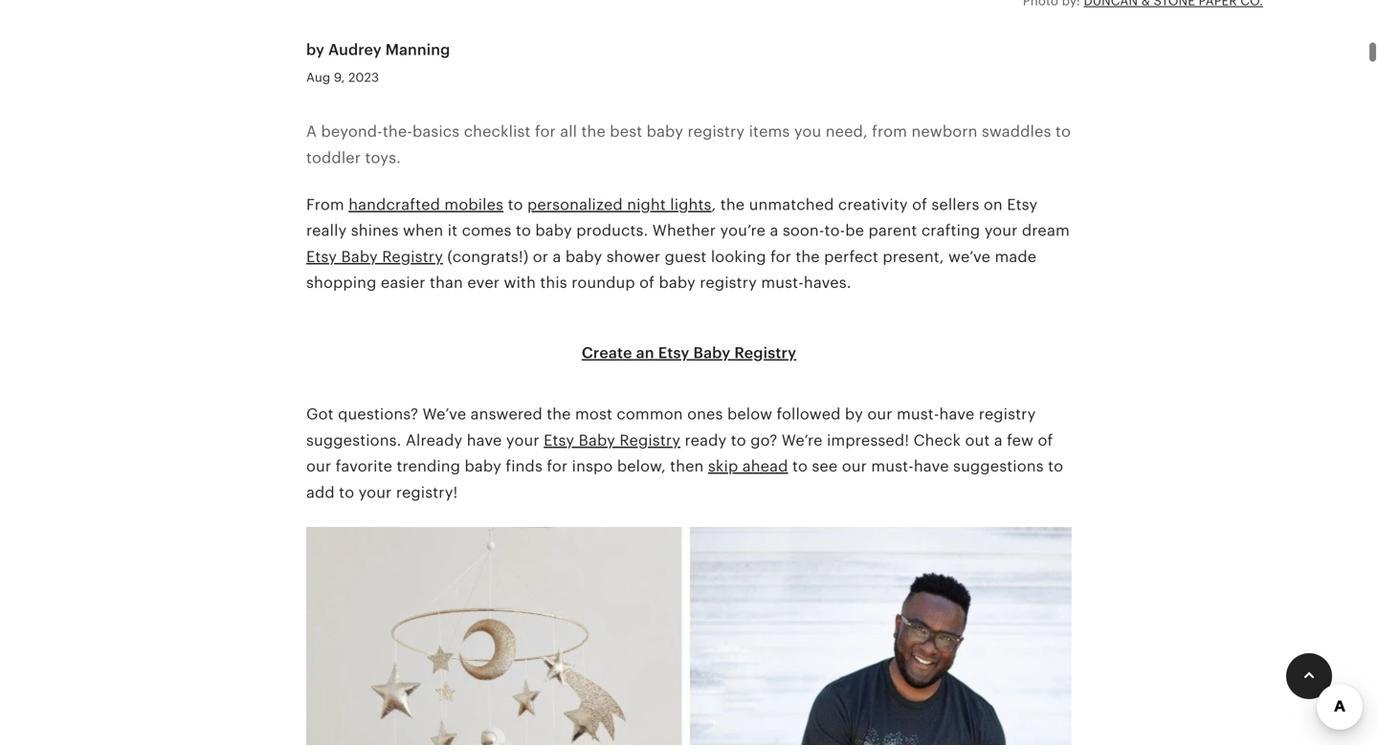 Task type: describe. For each thing, give the bounding box(es) containing it.
you
[[795, 123, 822, 140]]

by inside 'got questions? we've answered the most common ones below followed by our must-have registry suggestions. already have your'
[[845, 406, 864, 423]]

baby down guest
[[659, 274, 696, 292]]

creativity
[[839, 196, 908, 214]]

shower
[[607, 248, 661, 266]]

baby inside , the unmatched creativity of sellers on etsy really shines when it comes to baby products. whether you're a soon-to-be parent crafting your dream etsy baby registry
[[341, 248, 378, 266]]

few
[[1007, 432, 1034, 449]]

perfect
[[824, 248, 879, 266]]

of inside , the unmatched creativity of sellers on etsy really shines when it comes to baby products. whether you're a soon-to-be parent crafting your dream etsy baby registry
[[913, 196, 928, 214]]

an
[[636, 344, 655, 362]]

check
[[914, 432, 961, 449]]

it
[[448, 222, 458, 240]]

1 vertical spatial registry
[[735, 344, 797, 362]]

to inside ready to go? we're impressed! check out a few of our favorite trending baby finds for inspo below, then
[[731, 432, 747, 449]]

our inside to see our must-have suggestions to add to your registry!
[[842, 458, 867, 475]]

already
[[406, 432, 463, 449]]

aug
[[306, 70, 331, 85]]

than
[[430, 274, 463, 292]]

got questions? we've answered the most common ones below followed by our must-have registry suggestions. already have your
[[306, 406, 1036, 449]]

toys.
[[365, 149, 401, 166]]

the-
[[383, 123, 413, 140]]

must- inside (congrats!) or a baby shower guest looking for the perfect present, we've made shopping easier than ever with this roundup of baby registry must-haves.
[[762, 274, 804, 292]]

personalized night lights link
[[528, 196, 712, 214]]

aug 9, 2023
[[306, 70, 379, 85]]

(congrats!) or a baby shower guest looking for the perfect present, we've made shopping easier than ever with this roundup of baby registry must-haves.
[[306, 248, 1037, 292]]

etsy up inspo
[[544, 432, 575, 449]]

have inside to see our must-have suggestions to add to your registry!
[[914, 458, 949, 475]]

the inside , the unmatched creativity of sellers on etsy really shines when it comes to baby products. whether you're a soon-to-be parent crafting your dream etsy baby registry
[[721, 196, 745, 214]]

got
[[306, 406, 334, 423]]

baby inside ready to go? we're impressed! check out a few of our favorite trending baby finds for inspo below, then
[[465, 458, 502, 475]]

finds
[[506, 458, 543, 475]]

questions?
[[338, 406, 419, 423]]

to inside , the unmatched creativity of sellers on etsy really shines when it comes to baby products. whether you're a soon-to-be parent crafting your dream etsy baby registry
[[516, 222, 531, 240]]

baby inside a beyond-the-basics checklist for all the best baby registry items you need, from newborn swaddles to toddler toys.
[[647, 123, 684, 140]]

checklist
[[464, 123, 531, 140]]

skip
[[708, 458, 739, 475]]

items
[[749, 123, 790, 140]]

lights
[[670, 196, 712, 214]]

of inside ready to go? we're impressed! check out a few of our favorite trending baby finds for inspo below, then
[[1038, 432, 1054, 449]]

best
[[610, 123, 643, 140]]

manning
[[386, 41, 450, 58]]

etsy right an
[[658, 344, 690, 362]]

our inside ready to go? we're impressed! check out a few of our favorite trending baby finds for inspo below, then
[[306, 458, 332, 475]]

looking
[[711, 248, 767, 266]]

suggestions.
[[306, 432, 402, 449]]

products.
[[577, 222, 649, 240]]

handcrafted mobiles link
[[349, 196, 504, 214]]

all
[[560, 123, 577, 140]]

create an etsy baby registry
[[582, 344, 797, 362]]

ahead
[[743, 458, 788, 475]]

then
[[670, 458, 704, 475]]

with
[[504, 274, 536, 292]]

etsy baby registry
[[544, 432, 681, 449]]

we've
[[949, 248, 991, 266]]

answered
[[471, 406, 543, 423]]

our inside 'got questions? we've answered the most common ones below followed by our must-have registry suggestions. already have your'
[[868, 406, 893, 423]]

a beyond-the-basics checklist for all the best baby registry items you need, from newborn swaddles to toddler toys.
[[306, 123, 1071, 166]]

favorite
[[336, 458, 393, 475]]

roundup
[[572, 274, 636, 292]]

see
[[812, 458, 838, 475]]

audrey
[[328, 41, 382, 58]]

really
[[306, 222, 347, 240]]

2023
[[349, 70, 379, 85]]

we're
[[782, 432, 823, 449]]

a
[[306, 123, 317, 140]]

to inside a beyond-the-basics checklist for all the best baby registry items you need, from newborn swaddles to toddler toys.
[[1056, 123, 1071, 140]]

trending
[[397, 458, 461, 475]]

,
[[712, 196, 717, 214]]

most
[[575, 406, 613, 423]]

etsy down really
[[306, 248, 337, 266]]

1 vertical spatial etsy baby registry link
[[544, 432, 681, 449]]

on
[[984, 196, 1003, 214]]

a inside ready to go? we're impressed! check out a few of our favorite trending baby finds for inspo below, then
[[995, 432, 1003, 449]]

, the unmatched creativity of sellers on etsy really shines when it comes to baby products. whether you're a soon-to-be parent crafting your dream etsy baby registry
[[306, 196, 1070, 266]]

go?
[[751, 432, 778, 449]]

this
[[540, 274, 568, 292]]

when
[[403, 222, 444, 240]]

to-
[[825, 222, 846, 240]]

to right add
[[339, 484, 354, 501]]

9,
[[334, 70, 345, 85]]

to up comes
[[508, 196, 523, 214]]

0 vertical spatial by
[[306, 41, 325, 58]]

must- inside 'got questions? we've answered the most common ones below followed by our must-have registry suggestions. already have your'
[[897, 406, 940, 423]]

your inside 'got questions? we've answered the most common ones below followed by our must-have registry suggestions. already have your'
[[506, 432, 540, 449]]

crafting
[[922, 222, 981, 240]]

present,
[[883, 248, 945, 266]]

must- inside to see our must-have suggestions to add to your registry!
[[872, 458, 914, 475]]

the inside a beyond-the-basics checklist for all the best baby registry items you need, from newborn swaddles to toddler toys.
[[582, 123, 606, 140]]

a inside (congrats!) or a baby shower guest looking for the perfect present, we've made shopping easier than ever with this roundup of baby registry must-haves.
[[553, 248, 562, 266]]

comes
[[462, 222, 512, 240]]



Task type: vqa. For each thing, say whether or not it's contained in the screenshot.
to in the 'Ready To Go? We'Re Impressed! Check Out A Few Of Our Favorite Trending Baby Finds For Inspo Below, Then'
yes



Task type: locate. For each thing, give the bounding box(es) containing it.
night
[[627, 196, 666, 214]]

below
[[728, 406, 773, 423]]

0 vertical spatial for
[[535, 123, 556, 140]]

our down impressed!
[[842, 458, 867, 475]]

must-
[[762, 274, 804, 292], [897, 406, 940, 423], [872, 458, 914, 475]]

to right suggestions
[[1048, 458, 1064, 475]]

1 vertical spatial a
[[553, 248, 562, 266]]

a left soon-
[[770, 222, 779, 240]]

impressed!
[[827, 432, 910, 449]]

1 vertical spatial your
[[506, 432, 540, 449]]

ones
[[688, 406, 723, 423]]

skip ahead
[[708, 458, 788, 475]]

have down answered
[[467, 432, 502, 449]]

1 horizontal spatial a
[[770, 222, 779, 240]]

you're
[[720, 222, 766, 240]]

shines
[[351, 222, 399, 240]]

1 horizontal spatial of
[[913, 196, 928, 214]]

0 horizontal spatial of
[[640, 274, 655, 292]]

must- up check
[[897, 406, 940, 423]]

registry inside (congrats!) or a baby shower guest looking for the perfect present, we've made shopping easier than ever with this roundup of baby registry must-haves.
[[700, 274, 757, 292]]

we've
[[423, 406, 467, 423]]

0 horizontal spatial by
[[306, 41, 325, 58]]

0 horizontal spatial etsy baby registry link
[[306, 248, 443, 266]]

1 horizontal spatial by
[[845, 406, 864, 423]]

baby up or
[[536, 222, 572, 240]]

suggestions
[[954, 458, 1044, 475]]

etsy right the on
[[1007, 196, 1038, 214]]

baby
[[341, 248, 378, 266], [694, 344, 731, 362], [579, 432, 616, 449]]

1 vertical spatial registry
[[700, 274, 757, 292]]

0 vertical spatial registry
[[382, 248, 443, 266]]

toddler
[[306, 149, 361, 166]]

baby up ones
[[694, 344, 731, 362]]

made
[[995, 248, 1037, 266]]

1 horizontal spatial etsy baby registry link
[[544, 432, 681, 449]]

registry
[[688, 123, 745, 140], [700, 274, 757, 292], [979, 406, 1036, 423]]

0 vertical spatial have
[[940, 406, 975, 423]]

to
[[1056, 123, 1071, 140], [508, 196, 523, 214], [516, 222, 531, 240], [731, 432, 747, 449], [793, 458, 808, 475], [1048, 458, 1064, 475], [339, 484, 354, 501]]

common
[[617, 406, 683, 423]]

2 horizontal spatial your
[[985, 222, 1018, 240]]

your inside , the unmatched creativity of sellers on etsy really shines when it comes to baby products. whether you're a soon-to-be parent crafting your dream etsy baby registry
[[985, 222, 1018, 240]]

by
[[306, 41, 325, 58], [845, 406, 864, 423]]

whether
[[653, 222, 716, 240]]

1 vertical spatial baby
[[694, 344, 731, 362]]

beyond-
[[321, 123, 383, 140]]

of down "shower"
[[640, 274, 655, 292]]

a right or
[[553, 248, 562, 266]]

baby left finds
[[465, 458, 502, 475]]

registry down looking
[[700, 274, 757, 292]]

to left see
[[793, 458, 808, 475]]

2 vertical spatial your
[[359, 484, 392, 501]]

dream
[[1022, 222, 1070, 240]]

(congrats!)
[[448, 248, 529, 266]]

1 vertical spatial for
[[771, 248, 792, 266]]

a
[[770, 222, 779, 240], [553, 248, 562, 266], [995, 432, 1003, 449]]

must- down impressed!
[[872, 458, 914, 475]]

to right swaddles
[[1056, 123, 1071, 140]]

2 vertical spatial must-
[[872, 458, 914, 475]]

for left "all"
[[535, 123, 556, 140]]

the inside 'got questions? we've answered the most common ones below followed by our must-have registry suggestions. already have your'
[[547, 406, 571, 423]]

baby down shines
[[341, 248, 378, 266]]

1 horizontal spatial baby
[[579, 432, 616, 449]]

guest
[[665, 248, 707, 266]]

1 vertical spatial of
[[640, 274, 655, 292]]

2 horizontal spatial registry
[[735, 344, 797, 362]]

2 vertical spatial registry
[[620, 432, 681, 449]]

registry!
[[396, 484, 458, 501]]

create an etsy baby registry link
[[582, 344, 797, 362]]

your down the on
[[985, 222, 1018, 240]]

baby right best
[[647, 123, 684, 140]]

0 vertical spatial must-
[[762, 274, 804, 292]]

for inside ready to go? we're impressed! check out a few of our favorite trending baby finds for inspo below, then
[[547, 458, 568, 475]]

for inside (congrats!) or a baby shower guest looking for the perfect present, we've made shopping easier than ever with this roundup of baby registry must-haves.
[[771, 248, 792, 266]]

out
[[966, 432, 990, 449]]

for inside a beyond-the-basics checklist for all the best baby registry items you need, from newborn swaddles to toddler toys.
[[535, 123, 556, 140]]

registry up few
[[979, 406, 1036, 423]]

2 vertical spatial have
[[914, 458, 949, 475]]

1 horizontal spatial your
[[506, 432, 540, 449]]

our up add
[[306, 458, 332, 475]]

for right finds
[[547, 458, 568, 475]]

must- down looking
[[762, 274, 804, 292]]

0 vertical spatial a
[[770, 222, 779, 240]]

1 vertical spatial have
[[467, 432, 502, 449]]

2 vertical spatial of
[[1038, 432, 1054, 449]]

registry up the "below"
[[735, 344, 797, 362]]

2 vertical spatial baby
[[579, 432, 616, 449]]

add
[[306, 484, 335, 501]]

of inside (congrats!) or a baby shower guest looking for the perfect present, we've made shopping easier than ever with this roundup of baby registry must-haves.
[[640, 274, 655, 292]]

by up aug
[[306, 41, 325, 58]]

soon-
[[783, 222, 825, 240]]

registry inside 'got questions? we've answered the most common ones below followed by our must-have registry suggestions. already have your'
[[979, 406, 1036, 423]]

have down check
[[914, 458, 949, 475]]

ever
[[468, 274, 500, 292]]

followed
[[777, 406, 841, 423]]

etsy baby registry link down shines
[[306, 248, 443, 266]]

of left sellers
[[913, 196, 928, 214]]

to see our must-have suggestions to add to your registry!
[[306, 458, 1064, 501]]

a right out
[[995, 432, 1003, 449]]

from
[[872, 123, 908, 140]]

need,
[[826, 123, 868, 140]]

your up finds
[[506, 432, 540, 449]]

newborn
[[912, 123, 978, 140]]

0 vertical spatial registry
[[688, 123, 745, 140]]

your inside to see our must-have suggestions to add to your registry!
[[359, 484, 392, 501]]

the right "all"
[[582, 123, 606, 140]]

0 horizontal spatial registry
[[382, 248, 443, 266]]

0 vertical spatial your
[[985, 222, 1018, 240]]

for down soon-
[[771, 248, 792, 266]]

2 horizontal spatial of
[[1038, 432, 1054, 449]]

2 vertical spatial a
[[995, 432, 1003, 449]]

0 vertical spatial baby
[[341, 248, 378, 266]]

registry up easier
[[382, 248, 443, 266]]

2 horizontal spatial our
[[868, 406, 893, 423]]

haves.
[[804, 274, 852, 292]]

0 horizontal spatial your
[[359, 484, 392, 501]]

baby inside , the unmatched creativity of sellers on etsy really shines when it comes to baby products. whether you're a soon-to-be parent crafting your dream etsy baby registry
[[536, 222, 572, 240]]

parent
[[869, 222, 918, 240]]

the down soon-
[[796, 248, 820, 266]]

1 horizontal spatial registry
[[620, 432, 681, 449]]

baby up roundup
[[566, 248, 603, 266]]

etsy baby registry link
[[306, 248, 443, 266], [544, 432, 681, 449]]

handcrafted
[[349, 196, 440, 214]]

personalized
[[528, 196, 623, 214]]

skip ahead link
[[708, 458, 788, 475]]

your down favorite
[[359, 484, 392, 501]]

0 horizontal spatial our
[[306, 458, 332, 475]]

for
[[535, 123, 556, 140], [771, 248, 792, 266], [547, 458, 568, 475]]

registry left items in the right top of the page
[[688, 123, 745, 140]]

etsy
[[1007, 196, 1038, 214], [306, 248, 337, 266], [658, 344, 690, 362], [544, 432, 575, 449]]

sellers
[[932, 196, 980, 214]]

our up impressed!
[[868, 406, 893, 423]]

of right few
[[1038, 432, 1054, 449]]

2 vertical spatial registry
[[979, 406, 1036, 423]]

have
[[940, 406, 975, 423], [467, 432, 502, 449], [914, 458, 949, 475]]

ready to go? we're impressed! check out a few of our favorite trending baby finds for inspo below, then
[[306, 432, 1054, 475]]

1 horizontal spatial our
[[842, 458, 867, 475]]

0 horizontal spatial baby
[[341, 248, 378, 266]]

0 vertical spatial of
[[913, 196, 928, 214]]

the inside (congrats!) or a baby shower guest looking for the perfect present, we've made shopping easier than ever with this roundup of baby registry must-haves.
[[796, 248, 820, 266]]

shopping
[[306, 274, 377, 292]]

0 horizontal spatial a
[[553, 248, 562, 266]]

the
[[582, 123, 606, 140], [721, 196, 745, 214], [796, 248, 820, 266], [547, 406, 571, 423]]

have up check
[[940, 406, 975, 423]]

1 vertical spatial by
[[845, 406, 864, 423]]

or
[[533, 248, 549, 266]]

by audrey manning
[[306, 41, 450, 58]]

2 horizontal spatial a
[[995, 432, 1003, 449]]

2 vertical spatial for
[[547, 458, 568, 475]]

inspo
[[572, 458, 613, 475]]

ready
[[685, 432, 727, 449]]

registry inside , the unmatched creativity of sellers on etsy really shines when it comes to baby products. whether you're a soon-to-be parent crafting your dream etsy baby registry
[[382, 248, 443, 266]]

from handcrafted mobiles to personalized night lights
[[306, 196, 712, 214]]

1 vertical spatial must-
[[897, 406, 940, 423]]

a inside , the unmatched creativity of sellers on etsy really shines when it comes to baby products. whether you're a soon-to-be parent crafting your dream etsy baby registry
[[770, 222, 779, 240]]

below,
[[617, 458, 666, 475]]

registry down common
[[620, 432, 681, 449]]

baby down most
[[579, 432, 616, 449]]

the left most
[[547, 406, 571, 423]]

by up impressed!
[[845, 406, 864, 423]]

the right ,
[[721, 196, 745, 214]]

to left go?
[[731, 432, 747, 449]]

registry inside a beyond-the-basics checklist for all the best baby registry items you need, from newborn swaddles to toddler toys.
[[688, 123, 745, 140]]

to down from handcrafted mobiles to personalized night lights
[[516, 222, 531, 240]]

2 horizontal spatial baby
[[694, 344, 731, 362]]

0 vertical spatial etsy baby registry link
[[306, 248, 443, 266]]

easier
[[381, 274, 426, 292]]

swaddles
[[982, 123, 1052, 140]]

from
[[306, 196, 345, 214]]

our
[[868, 406, 893, 423], [306, 458, 332, 475], [842, 458, 867, 475]]

unmatched
[[749, 196, 834, 214]]

etsy baby registry link down most
[[544, 432, 681, 449]]



